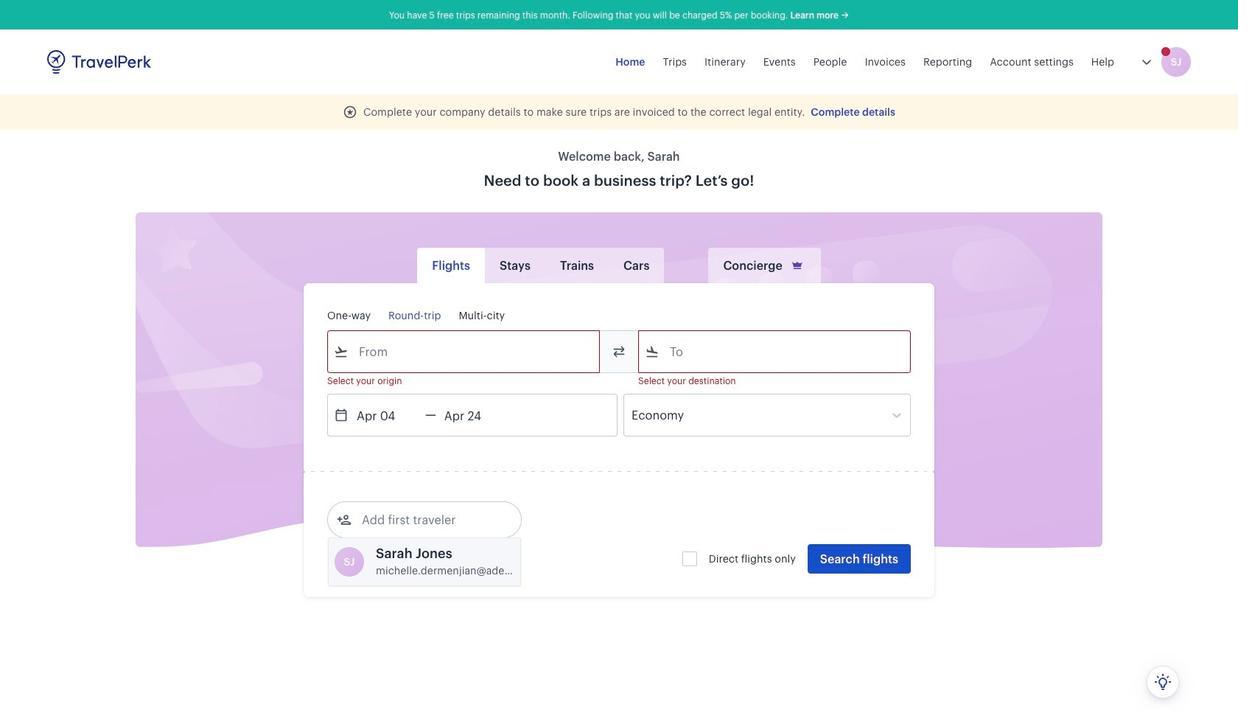 Task type: locate. For each thing, give the bounding box(es) containing it.
From search field
[[349, 340, 580, 364]]

To search field
[[660, 340, 892, 364]]



Task type: describe. For each thing, give the bounding box(es) containing it.
Add first traveler search field
[[352, 508, 505, 532]]

Return text field
[[436, 395, 513, 436]]

Depart text field
[[349, 395, 425, 436]]



